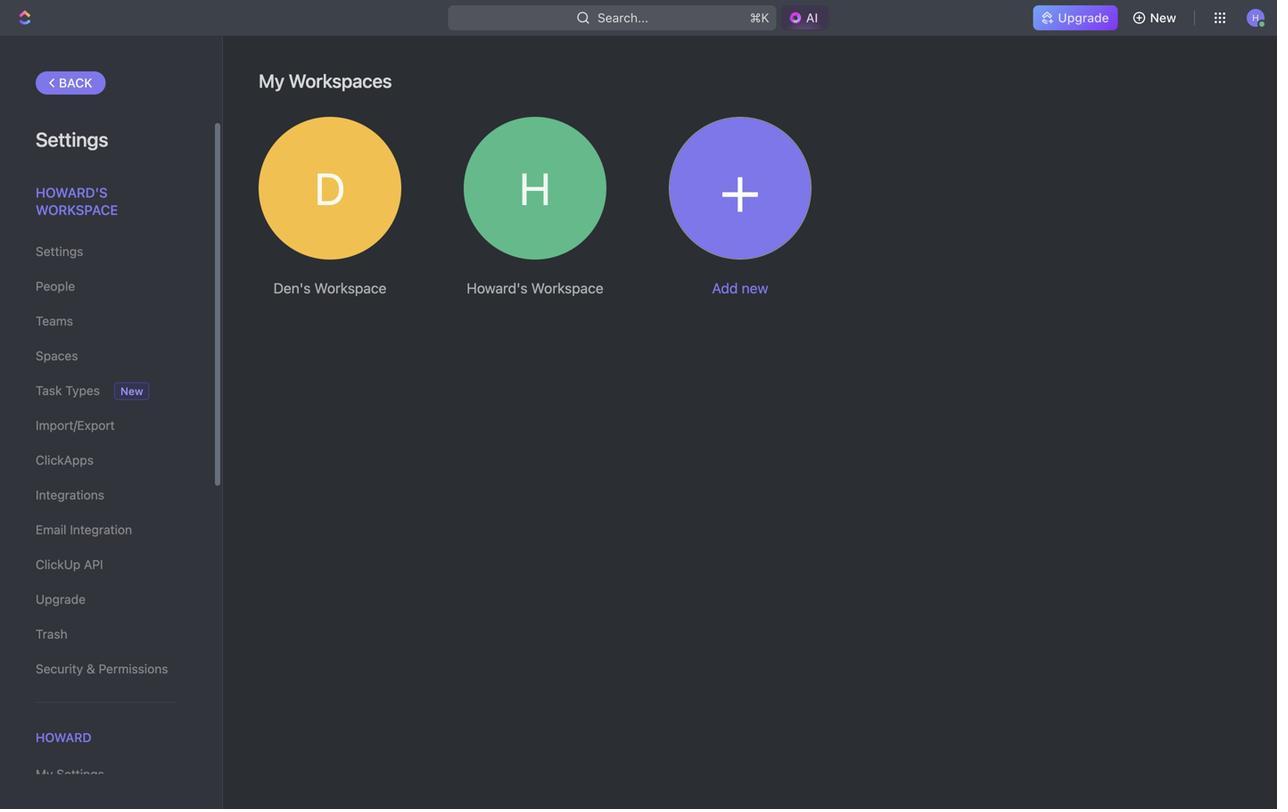 Task type: locate. For each thing, give the bounding box(es) containing it.
0 horizontal spatial upgrade
[[36, 592, 86, 607]]

howard's workspace
[[36, 185, 118, 218], [467, 280, 604, 297]]

email integration link
[[36, 515, 178, 545]]

integrations link
[[36, 480, 178, 510]]

spaces
[[36, 348, 78, 363]]

1 horizontal spatial settings link
[[304, 179, 356, 197]]

0 vertical spatial new
[[1150, 10, 1177, 25]]

0 horizontal spatial new
[[120, 385, 143, 397]]

settings
[[36, 128, 108, 151], [304, 182, 356, 197], [510, 182, 561, 197], [36, 244, 83, 259], [56, 767, 104, 782]]

new
[[1150, 10, 1177, 25], [120, 385, 143, 397]]

teams link
[[36, 306, 178, 336]]

1 horizontal spatial upgrade
[[1058, 10, 1109, 25]]

trash link
[[36, 619, 178, 649]]

upgrade
[[1058, 10, 1109, 25], [36, 592, 86, 607]]

settings for h's settings link
[[510, 182, 561, 197]]

import/export
[[36, 418, 115, 433]]

security & permissions
[[36, 661, 168, 676]]

workspace inside "settings" element
[[36, 202, 118, 218]]

upgrade down clickup
[[36, 592, 86, 607]]

security
[[36, 661, 83, 676]]

teams
[[36, 314, 73, 328]]

new
[[742, 280, 768, 297]]

people
[[36, 279, 75, 293]]

upgrade link down clickup api link
[[36, 584, 178, 615]]

my for my settings
[[36, 767, 53, 782]]

h
[[1253, 12, 1259, 23], [519, 162, 551, 215]]

den's
[[274, 280, 311, 297]]

0 vertical spatial howard's workspace
[[36, 185, 118, 218]]

den's workspace
[[274, 280, 387, 297]]

howard's
[[36, 185, 108, 200], [467, 280, 528, 297]]

my settings link
[[36, 759, 178, 790]]

&
[[87, 661, 95, 676]]

1 horizontal spatial my
[[259, 70, 284, 92]]

my settings
[[36, 767, 104, 782]]

0 vertical spatial my
[[259, 70, 284, 92]]

+
[[719, 146, 762, 230]]

my down howard
[[36, 767, 53, 782]]

2 horizontal spatial workspace
[[531, 280, 604, 297]]

1 horizontal spatial h
[[1253, 12, 1259, 23]]

upgrade left new button
[[1058, 10, 1109, 25]]

email
[[36, 522, 66, 537]]

clickup api
[[36, 557, 103, 572]]

ai button
[[781, 5, 829, 30]]

2 horizontal spatial settings link
[[510, 179, 561, 197]]

upgrade link
[[1033, 5, 1118, 30], [36, 584, 178, 615]]

h button
[[1242, 4, 1270, 32]]

upgrade link left new button
[[1033, 5, 1118, 30]]

workspace
[[36, 202, 118, 218], [314, 280, 387, 297], [531, 280, 604, 297]]

1 vertical spatial howard's
[[467, 280, 528, 297]]

new inside "settings" element
[[120, 385, 143, 397]]

1 horizontal spatial new
[[1150, 10, 1177, 25]]

1 vertical spatial howard's workspace
[[467, 280, 604, 297]]

new inside button
[[1150, 10, 1177, 25]]

1 vertical spatial h
[[519, 162, 551, 215]]

workspace for h
[[531, 280, 604, 297]]

workspace for d
[[314, 280, 387, 297]]

⌘k
[[750, 10, 770, 25]]

1 vertical spatial upgrade
[[36, 592, 86, 607]]

settings link
[[304, 179, 356, 197], [510, 179, 561, 197], [36, 236, 178, 267]]

howard's workspace inside "settings" element
[[36, 185, 118, 218]]

my
[[259, 70, 284, 92], [36, 767, 53, 782]]

my workspaces
[[259, 70, 392, 92]]

my left workspaces
[[259, 70, 284, 92]]

settings for leftmost settings link
[[36, 244, 83, 259]]

trash
[[36, 627, 68, 641]]

1 horizontal spatial workspace
[[314, 280, 387, 297]]

0 vertical spatial upgrade
[[1058, 10, 1109, 25]]

howard's inside "settings" element
[[36, 185, 108, 200]]

clickup
[[36, 557, 81, 572]]

0 horizontal spatial settings link
[[36, 236, 178, 267]]

1 vertical spatial upgrade link
[[36, 584, 178, 615]]

0 horizontal spatial howard's
[[36, 185, 108, 200]]

clickup api link
[[36, 549, 178, 580]]

new button
[[1125, 4, 1187, 32]]

0 vertical spatial howard's
[[36, 185, 108, 200]]

ai
[[806, 10, 818, 25]]

0 horizontal spatial my
[[36, 767, 53, 782]]

0 horizontal spatial workspace
[[36, 202, 118, 218]]

0 horizontal spatial howard's workspace
[[36, 185, 118, 218]]

my inside "settings" element
[[36, 767, 53, 782]]

1 vertical spatial new
[[120, 385, 143, 397]]

1 vertical spatial my
[[36, 767, 53, 782]]

0 vertical spatial h
[[1253, 12, 1259, 23]]

back link
[[36, 71, 106, 95]]

1 horizontal spatial upgrade link
[[1033, 5, 1118, 30]]



Task type: describe. For each thing, give the bounding box(es) containing it.
back
[[59, 75, 92, 90]]

clickapps
[[36, 453, 94, 467]]

workspaces
[[289, 70, 392, 92]]

integration
[[70, 522, 132, 537]]

task types
[[36, 383, 100, 398]]

import/export link
[[36, 410, 178, 441]]

people link
[[36, 271, 178, 301]]

search...
[[598, 10, 649, 25]]

my for my workspaces
[[259, 70, 284, 92]]

permissions
[[99, 661, 168, 676]]

clickapps link
[[36, 445, 178, 475]]

integrations
[[36, 487, 104, 502]]

settings link for h
[[510, 179, 561, 197]]

0 vertical spatial upgrade link
[[1033, 5, 1118, 30]]

upgrade inside "settings" element
[[36, 592, 86, 607]]

add new
[[712, 280, 768, 297]]

api
[[84, 557, 103, 572]]

h inside dropdown button
[[1253, 12, 1259, 23]]

d
[[315, 162, 345, 215]]

1 horizontal spatial howard's workspace
[[467, 280, 604, 297]]

email integration
[[36, 522, 132, 537]]

howard
[[36, 730, 91, 745]]

settings element
[[0, 36, 223, 809]]

0 horizontal spatial h
[[519, 162, 551, 215]]

add
[[712, 280, 738, 297]]

1 horizontal spatial howard's
[[467, 280, 528, 297]]

task
[[36, 383, 62, 398]]

security & permissions link
[[36, 654, 178, 684]]

0 horizontal spatial upgrade link
[[36, 584, 178, 615]]

settings link for d
[[304, 179, 356, 197]]

settings for settings link related to d
[[304, 182, 356, 197]]

spaces link
[[36, 341, 178, 371]]

types
[[65, 383, 100, 398]]



Task type: vqa. For each thing, say whether or not it's contained in the screenshot.
GOAL
no



